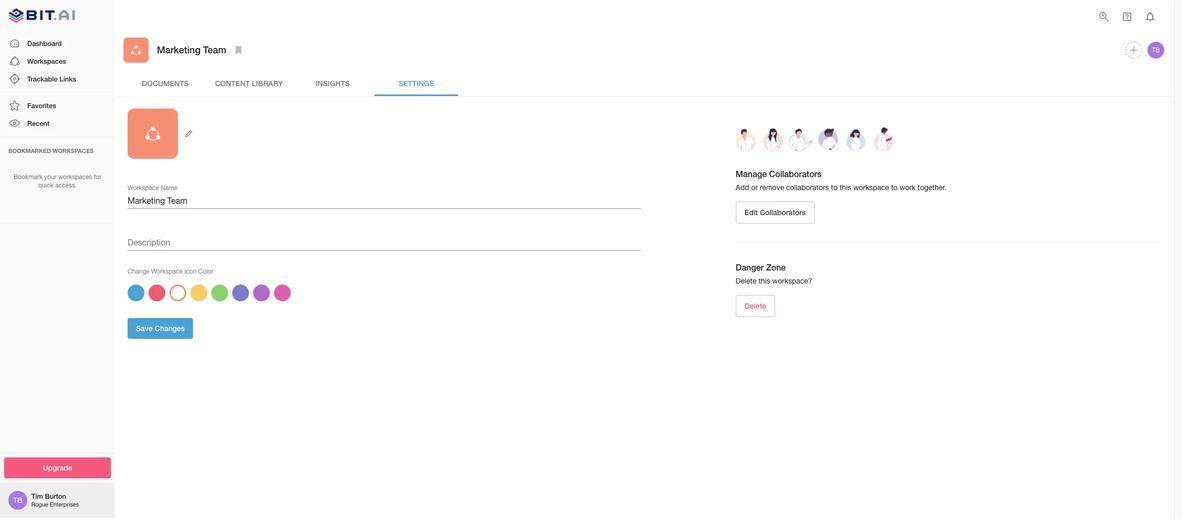 Task type: vqa. For each thing, say whether or not it's contained in the screenshot.
the Settings image in the right top of the page
no



Task type: describe. For each thing, give the bounding box(es) containing it.
favorites button
[[0, 97, 115, 115]]

recent button
[[0, 115, 115, 133]]

edit collaborators
[[745, 208, 806, 217]]

dashboard
[[27, 39, 62, 47]]

tim burton rogue enterprises
[[31, 493, 79, 509]]

bookmarked workspaces
[[8, 147, 94, 154]]

add
[[736, 184, 749, 192]]

dashboard button
[[0, 34, 115, 52]]

zone
[[766, 263, 786, 273]]

content
[[215, 79, 250, 88]]

access.
[[55, 182, 77, 190]]

for
[[94, 173, 101, 181]]

change workspace icon color
[[128, 268, 213, 276]]

marketing team
[[157, 44, 226, 56]]

workspace
[[853, 184, 889, 192]]

2 to from the left
[[891, 184, 898, 192]]

save changes button
[[128, 318, 193, 340]]

rogue
[[31, 502, 48, 509]]

tab list containing documents
[[123, 71, 1166, 96]]

color
[[198, 268, 213, 276]]

changes
[[155, 324, 185, 333]]

this inside the danger zone delete this workspace?
[[759, 277, 770, 286]]

Workspace Description text field
[[128, 234, 640, 251]]

tb inside tb button
[[1152, 47, 1160, 54]]

delete button
[[736, 295, 775, 318]]

links
[[59, 75, 76, 83]]

collaborators
[[786, 184, 829, 192]]

content library link
[[207, 71, 291, 96]]

edit collaborators button
[[736, 202, 815, 224]]

work
[[900, 184, 916, 192]]

or
[[751, 184, 758, 192]]

bookmark image
[[232, 44, 245, 56]]

settings
[[399, 79, 434, 88]]

1 vertical spatial tb
[[13, 497, 22, 505]]

burton
[[45, 493, 66, 501]]

documents link
[[123, 71, 207, 96]]

0 vertical spatial workspace
[[128, 185, 159, 192]]

workspace?
[[772, 277, 812, 286]]

name
[[161, 185, 177, 192]]

library
[[252, 79, 283, 88]]

manage
[[736, 169, 767, 179]]

insights
[[316, 79, 350, 88]]

enterprises
[[50, 502, 79, 509]]

marketing
[[157, 44, 201, 56]]

collaborators for edit
[[760, 208, 806, 217]]

tim
[[31, 493, 43, 501]]

save
[[136, 324, 153, 333]]

trackable links
[[27, 75, 76, 83]]

team
[[203, 44, 226, 56]]

edit
[[745, 208, 758, 217]]

tb button
[[1146, 40, 1166, 60]]

documents
[[142, 79, 189, 88]]



Task type: locate. For each thing, give the bounding box(es) containing it.
workspaces button
[[0, 52, 115, 70]]

1 vertical spatial collaborators
[[760, 208, 806, 217]]

save changes
[[136, 324, 185, 333]]

Workspace Name text field
[[128, 192, 640, 209]]

tab list
[[123, 71, 1166, 96]]

favorites
[[27, 102, 56, 110]]

1 horizontal spatial this
[[840, 184, 851, 192]]

collaborators down remove
[[760, 208, 806, 217]]

1 vertical spatial this
[[759, 277, 770, 286]]

delete inside 'delete' button
[[745, 302, 766, 311]]

tb
[[1152, 47, 1160, 54], [13, 497, 22, 505]]

1 vertical spatial delete
[[745, 302, 766, 311]]

collaborators
[[769, 169, 822, 179], [760, 208, 806, 217]]

your
[[44, 173, 57, 181]]

icon
[[184, 268, 196, 276]]

this
[[840, 184, 851, 192], [759, 277, 770, 286]]

bookmark your workspaces for quick access.
[[14, 173, 101, 190]]

workspace
[[128, 185, 159, 192], [151, 268, 183, 276]]

workspaces
[[27, 57, 66, 65]]

change
[[128, 268, 149, 276]]

0 horizontal spatial this
[[759, 277, 770, 286]]

1 vertical spatial workspace
[[151, 268, 183, 276]]

0 horizontal spatial to
[[831, 184, 838, 192]]

manage collaborators add or remove collaborators to this workspace to work together.
[[736, 169, 946, 192]]

workspaces
[[58, 173, 92, 181]]

0 vertical spatial this
[[840, 184, 851, 192]]

danger
[[736, 263, 764, 273]]

together.
[[918, 184, 946, 192]]

delete inside the danger zone delete this workspace?
[[736, 277, 757, 286]]

delete
[[736, 277, 757, 286], [745, 302, 766, 311]]

upgrade button
[[4, 458, 111, 479]]

collaborators inside button
[[760, 208, 806, 217]]

settings link
[[375, 71, 458, 96]]

to right collaborators
[[831, 184, 838, 192]]

this down "zone"
[[759, 277, 770, 286]]

trackable
[[27, 75, 58, 83]]

0 vertical spatial tb
[[1152, 47, 1160, 54]]

this left workspace
[[840, 184, 851, 192]]

0 vertical spatial collaborators
[[769, 169, 822, 179]]

collaborators up collaborators
[[769, 169, 822, 179]]

collaborators for manage
[[769, 169, 822, 179]]

trackable links button
[[0, 70, 115, 88]]

delete down the danger zone delete this workspace? at the bottom of page
[[745, 302, 766, 311]]

upgrade
[[43, 464, 72, 473]]

workspaces
[[53, 147, 94, 154]]

quick
[[38, 182, 54, 190]]

workspace left name
[[128, 185, 159, 192]]

this inside 'manage collaborators add or remove collaborators to this workspace to work together.'
[[840, 184, 851, 192]]

0 vertical spatial delete
[[736, 277, 757, 286]]

to
[[831, 184, 838, 192], [891, 184, 898, 192]]

collaborators inside 'manage collaborators add or remove collaborators to this workspace to work together.'
[[769, 169, 822, 179]]

remove
[[760, 184, 784, 192]]

content library
[[215, 79, 283, 88]]

delete down danger
[[736, 277, 757, 286]]

insights link
[[291, 71, 375, 96]]

1 horizontal spatial to
[[891, 184, 898, 192]]

workspace left icon
[[151, 268, 183, 276]]

1 to from the left
[[831, 184, 838, 192]]

recent
[[27, 119, 50, 128]]

1 horizontal spatial tb
[[1152, 47, 1160, 54]]

workspace name
[[128, 185, 177, 192]]

bookmark
[[14, 173, 42, 181]]

danger zone delete this workspace?
[[736, 263, 812, 286]]

0 horizontal spatial tb
[[13, 497, 22, 505]]

to left work
[[891, 184, 898, 192]]

bookmarked
[[8, 147, 51, 154]]



